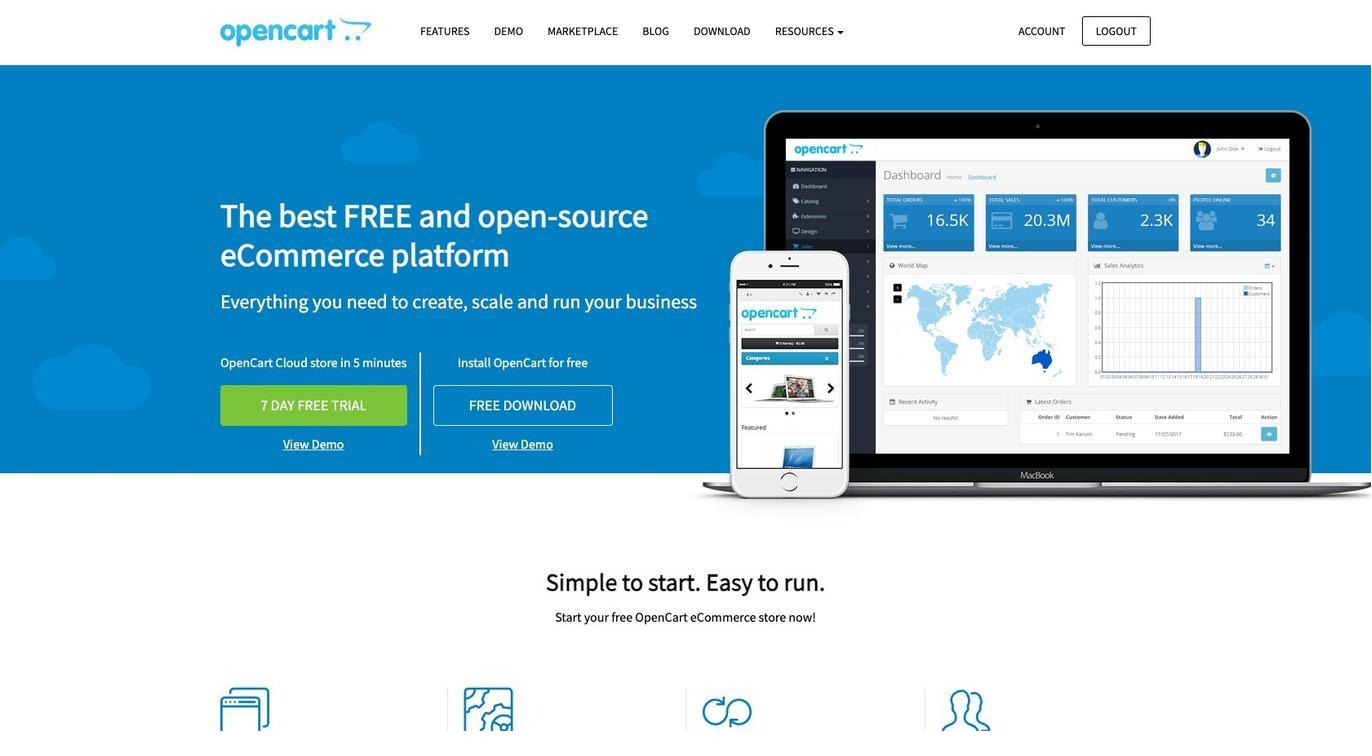 Task type: locate. For each thing, give the bounding box(es) containing it.
opencart - open source shopping cart solution image
[[220, 17, 371, 47]]



Task type: vqa. For each thing, say whether or not it's contained in the screenshot.
secure
no



